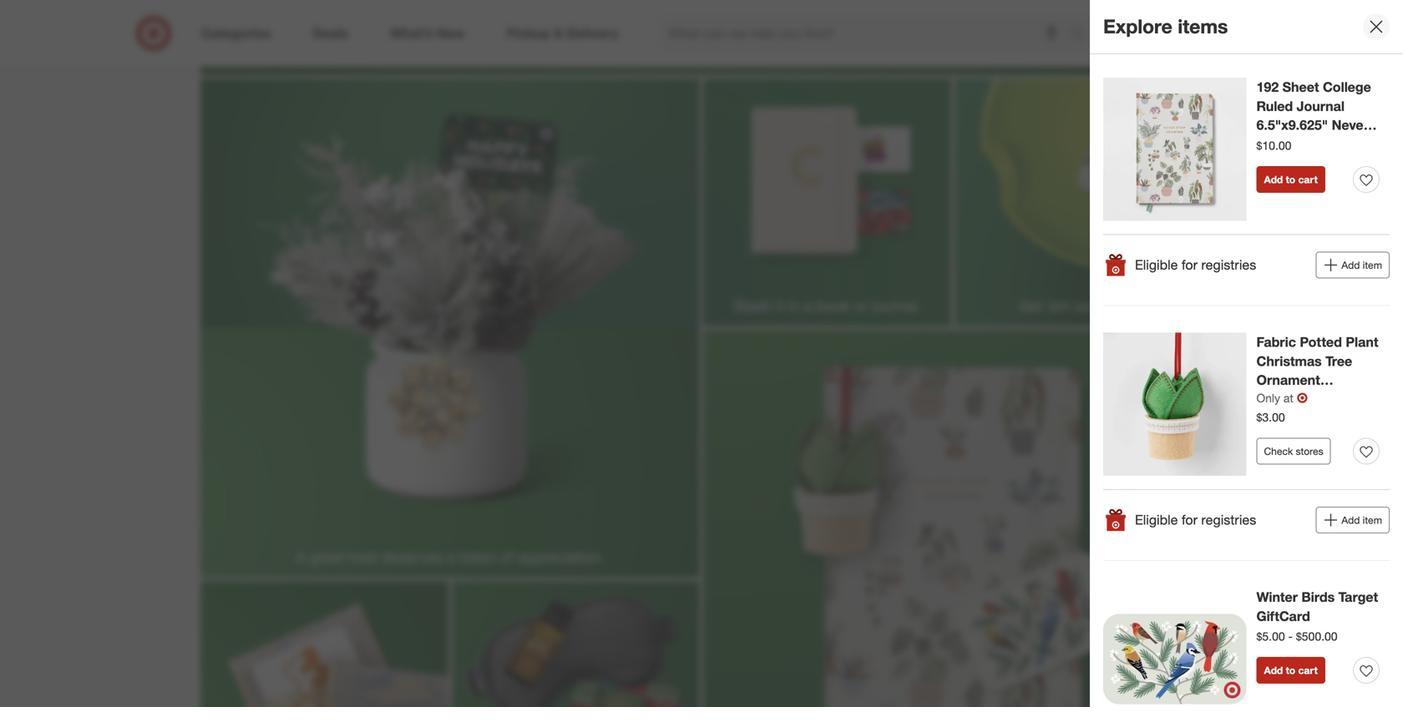 Task type: describe. For each thing, give the bounding box(es) containing it.
token
[[459, 549, 497, 567]]

eligible for registries for $10.00
[[1136, 257, 1257, 273]]

of
[[501, 549, 514, 567]]

outdoors.
[[1076, 297, 1139, 315]]

get
[[1019, 297, 1043, 315]]

¬
[[1298, 390, 1309, 407]]

it inside button
[[663, 43, 672, 64]]

192 sheet college ruled journal 6.5"x9.625" never stop growing - threshold™ link
[[1257, 78, 1381, 172]]

$10.00
[[1257, 138, 1292, 153]]

items
[[1178, 15, 1229, 38]]

explore
[[1104, 15, 1173, 38]]

registries for $10.00
[[1202, 257, 1257, 273]]

great
[[310, 549, 344, 567]]

get 'em outdoors.
[[1019, 297, 1139, 315]]

winter birds target giftcard image
[[1104, 588, 1247, 708]]

- inside 192 sheet college ruled journal 6.5"x9.625" never stop growing - threshold™
[[1348, 136, 1353, 153]]

book
[[817, 297, 851, 315]]

search
[[1064, 27, 1104, 43]]

search button
[[1064, 15, 1104, 55]]

check
[[1265, 445, 1294, 458]]

potted
[[1301, 334, 1343, 351]]

winter
[[1257, 590, 1299, 606]]

or
[[855, 297, 868, 315]]

get 'em outdoors. button
[[955, 78, 1203, 327]]

ruled
[[1257, 98, 1294, 114]]

item for $3.00
[[1364, 514, 1383, 527]]

sheet
[[1283, 79, 1320, 95]]

add down '$5.00'
[[1265, 665, 1284, 677]]

wondershop™
[[1257, 411, 1345, 427]]

cart for ruled
[[1299, 173, 1319, 186]]

threshold™
[[1257, 155, 1329, 172]]

$5.00 - $500.00
[[1257, 630, 1338, 644]]

host
[[348, 549, 378, 567]]

in inside button
[[702, 43, 716, 64]]

winter birds target giftcard link
[[1257, 588, 1381, 627]]

add to cart for 192 sheet college ruled journal 6.5"x9.625" never stop growing - threshold™
[[1265, 173, 1319, 186]]

up
[[677, 43, 697, 64]]

only at ¬
[[1257, 390, 1309, 407]]

wrap
[[617, 43, 658, 64]]

college
[[1324, 79, 1372, 95]]

fun.
[[815, 43, 844, 64]]

$500.00
[[1297, 630, 1338, 644]]

add to cart button for winter birds target giftcard
[[1257, 658, 1326, 685]]

target
[[1339, 590, 1379, 606]]

add item for $10.00
[[1342, 259, 1383, 272]]

1 . from the left
[[598, 43, 603, 64]]

What can we help you find? suggestions appear below search field
[[659, 15, 1076, 52]]

$3.00
[[1257, 410, 1286, 425]]

never
[[1333, 117, 1369, 133]]



Task type: vqa. For each thing, say whether or not it's contained in the screenshot.
Potted
yes



Task type: locate. For each thing, give the bounding box(es) containing it.
2 add item button from the top
[[1316, 507, 1391, 534]]

item up the target
[[1364, 514, 1383, 527]]

cart for giftcard
[[1299, 665, 1319, 677]]

fabric potted plant christmas tree ornament green/tan - wondershop™
[[1257, 334, 1379, 427]]

a inside "button"
[[447, 549, 455, 567]]

2 registries from the top
[[1202, 512, 1257, 529]]

item up plant
[[1364, 259, 1383, 272]]

it right stash on the top right of the page
[[776, 297, 784, 315]]

2 for from the top
[[1182, 512, 1198, 529]]

winter birds target giftcard
[[1257, 590, 1379, 625]]

item
[[1364, 259, 1383, 272], [1364, 514, 1383, 527]]

'em
[[1048, 297, 1072, 315]]

1 vertical spatial it
[[776, 297, 784, 315]]

brrr. . . wrap it up in cozy winter fun. button
[[201, 0, 1203, 75]]

add to cart button down $5.00 - $500.00
[[1257, 658, 1326, 685]]

add item
[[1342, 259, 1383, 272], [1342, 514, 1383, 527]]

6.5"x9.625"
[[1257, 117, 1329, 133]]

192 sheet college ruled journal 6.5"x9.625" never stop growing - threshold™
[[1257, 79, 1372, 172]]

1 vertical spatial item
[[1364, 514, 1383, 527]]

0 vertical spatial it
[[663, 43, 672, 64]]

0 vertical spatial in
[[702, 43, 716, 64]]

check stores
[[1265, 445, 1324, 458]]

1 vertical spatial to
[[1287, 665, 1296, 677]]

$5.00
[[1257, 630, 1286, 644]]

for for $10.00
[[1182, 257, 1198, 273]]

2 to from the top
[[1287, 665, 1296, 677]]

in
[[702, 43, 716, 64], [789, 297, 800, 315]]

birds
[[1302, 590, 1336, 606]]

0 vertical spatial -
[[1348, 136, 1353, 153]]

add item button up plant
[[1316, 252, 1391, 279]]

0 horizontal spatial .
[[598, 43, 603, 64]]

add item up the target
[[1342, 514, 1383, 527]]

1 to from the top
[[1287, 173, 1296, 186]]

2 eligible for registries from the top
[[1136, 512, 1257, 529]]

stash it in a book or journal.
[[734, 297, 925, 315]]

a inside button
[[804, 297, 812, 315]]

plant
[[1347, 334, 1379, 351]]

registries
[[1202, 257, 1257, 273], [1202, 512, 1257, 529]]

add item up plant
[[1342, 259, 1383, 272]]

1 add to cart from the top
[[1265, 173, 1319, 186]]

registries for $3.00
[[1202, 512, 1257, 529]]

it
[[663, 43, 672, 64], [776, 297, 784, 315]]

giftcard
[[1257, 609, 1311, 625]]

0 horizontal spatial a
[[447, 549, 455, 567]]

stop
[[1257, 136, 1287, 153]]

ornament
[[1257, 372, 1321, 389]]

eligible for registries for $3.00
[[1136, 512, 1257, 529]]

only
[[1257, 391, 1281, 406]]

eligible
[[1136, 257, 1179, 273], [1136, 512, 1179, 529]]

0 vertical spatial for
[[1182, 257, 1198, 273]]

1 vertical spatial for
[[1182, 512, 1198, 529]]

christmas
[[1257, 353, 1323, 370]]

2 horizontal spatial -
[[1348, 136, 1353, 153]]

add down threshold™
[[1265, 173, 1284, 186]]

- down never
[[1348, 136, 1353, 153]]

0 vertical spatial a
[[804, 297, 812, 315]]

- right '$5.00'
[[1289, 630, 1294, 644]]

1 add item from the top
[[1342, 259, 1383, 272]]

- inside "fabric potted plant christmas tree ornament green/tan - wondershop™"
[[1326, 392, 1332, 408]]

brrr. . . wrap it up in cozy winter fun.
[[560, 43, 844, 64]]

in right up
[[702, 43, 716, 64]]

fabric potted plant christmas tree ornament green/tan - wondershop™ link
[[1257, 333, 1381, 427]]

1 vertical spatial cart
[[1299, 665, 1319, 677]]

1 vertical spatial eligible
[[1136, 512, 1179, 529]]

for for $3.00
[[1182, 512, 1198, 529]]

1 vertical spatial add to cart
[[1265, 665, 1319, 677]]

1 for from the top
[[1182, 257, 1198, 273]]

0 vertical spatial add item
[[1342, 259, 1383, 272]]

1 vertical spatial a
[[447, 549, 455, 567]]

growing
[[1291, 136, 1344, 153]]

to down $5.00 - $500.00
[[1287, 665, 1296, 677]]

1 vertical spatial add item
[[1342, 514, 1383, 527]]

0 vertical spatial item
[[1364, 259, 1383, 272]]

in inside button
[[789, 297, 800, 315]]

0 vertical spatial eligible for registries
[[1136, 257, 1257, 273]]

a left token
[[447, 549, 455, 567]]

.
[[598, 43, 603, 64], [607, 43, 612, 64]]

add to cart
[[1265, 173, 1319, 186], [1265, 665, 1319, 677]]

fabric
[[1257, 334, 1297, 351]]

journal.
[[873, 297, 921, 315]]

add item button for $10.00
[[1316, 252, 1391, 279]]

2 vertical spatial -
[[1289, 630, 1294, 644]]

item for $10.00
[[1364, 259, 1383, 272]]

0 vertical spatial registries
[[1202, 257, 1257, 273]]

add to cart down threshold™
[[1265, 173, 1319, 186]]

women's buffalo check plaid cozy crew socks with gift card holder - wondershop™ red/black 4-10, red plaid target giftcard $10, baby dinosaur beanie - cat & jack™ green 12-24m, dino christmas target giftcard $200, puffer mittens - a new day™ blue, starbucks gift card $15 (email delivery), women's santa cozy crew socks with gift card holder - wondershop™ red/white 4-10, santa surprise target giftcard image
[[201, 0, 1203, 75]]

2 add item from the top
[[1342, 514, 1383, 527]]

stores
[[1297, 445, 1324, 458]]

fabric potted plant christmas tree ornament green/tan - wondershop™ image
[[1104, 333, 1247, 476], [1104, 333, 1247, 476]]

1 add item button from the top
[[1316, 252, 1391, 279]]

a left book
[[804, 297, 812, 315]]

0 vertical spatial add to cart button
[[1257, 166, 1326, 193]]

1 vertical spatial add to cart button
[[1257, 658, 1326, 685]]

add to cart button for 192 sheet college ruled journal 6.5"x9.625" never stop growing - threshold™
[[1257, 166, 1326, 193]]

a great host deserves a token of appreciation. button
[[201, 78, 700, 578]]

1 vertical spatial in
[[789, 297, 800, 315]]

1 horizontal spatial in
[[789, 297, 800, 315]]

add item for $3.00
[[1342, 514, 1383, 527]]

add item button for $3.00
[[1316, 507, 1391, 534]]

0 vertical spatial add item button
[[1316, 252, 1391, 279]]

add
[[1265, 173, 1284, 186], [1342, 259, 1361, 272], [1342, 514, 1361, 527], [1265, 665, 1284, 677]]

in left book
[[789, 297, 800, 315]]

1 horizontal spatial -
[[1326, 392, 1332, 408]]

stash it in a book or journal. button
[[704, 78, 952, 327]]

cozy
[[721, 43, 757, 64]]

green/tan
[[1257, 392, 1323, 408]]

192
[[1257, 79, 1280, 95]]

check stores button
[[1257, 438, 1332, 465]]

0 horizontal spatial it
[[663, 43, 672, 64]]

cart
[[1299, 173, 1319, 186], [1299, 665, 1319, 677]]

1 cart from the top
[[1299, 173, 1319, 186]]

journal
[[1297, 98, 1345, 114]]

add item button up the target
[[1316, 507, 1391, 534]]

add up plant
[[1342, 259, 1361, 272]]

to down threshold™
[[1287, 173, 1296, 186]]

1 horizontal spatial a
[[804, 297, 812, 315]]

eligible for registries
[[1136, 257, 1257, 273], [1136, 512, 1257, 529]]

tree
[[1326, 353, 1353, 370]]

eligible for $10.00
[[1136, 257, 1179, 273]]

deserves
[[382, 549, 443, 567]]

1 horizontal spatial .
[[607, 43, 612, 64]]

1 eligible for registries from the top
[[1136, 257, 1257, 273]]

-
[[1348, 136, 1353, 153], [1326, 392, 1332, 408], [1289, 630, 1294, 644]]

appreciation.
[[518, 549, 605, 567]]

for
[[1182, 257, 1198, 273], [1182, 512, 1198, 529]]

0 horizontal spatial in
[[702, 43, 716, 64]]

1 horizontal spatial it
[[776, 297, 784, 315]]

add to cart button
[[1257, 166, 1326, 193], [1257, 658, 1326, 685]]

add up the target
[[1342, 514, 1361, 527]]

add item button
[[1316, 252, 1391, 279], [1316, 507, 1391, 534]]

2 cart from the top
[[1299, 665, 1319, 677]]

0 vertical spatial to
[[1287, 173, 1296, 186]]

2 add to cart from the top
[[1265, 665, 1319, 677]]

explore items
[[1104, 15, 1229, 38]]

a
[[804, 297, 812, 315], [447, 549, 455, 567]]

1 add to cart button from the top
[[1257, 166, 1326, 193]]

stash
[[734, 297, 772, 315]]

. right 'brrr.'
[[598, 43, 603, 64]]

1 vertical spatial registries
[[1202, 512, 1257, 529]]

to for winter birds target giftcard
[[1287, 665, 1296, 677]]

a great host deserves a token of appreciation.
[[296, 549, 605, 567]]

add to cart down $5.00 - $500.00
[[1265, 665, 1319, 677]]

winter
[[762, 43, 810, 64]]

explore items dialog
[[1091, 0, 1404, 708]]

to for 192 sheet college ruled journal 6.5"x9.625" never stop growing - threshold™
[[1287, 173, 1296, 186]]

a
[[296, 549, 306, 567]]

1 vertical spatial eligible for registries
[[1136, 512, 1257, 529]]

cart down $500.00
[[1299, 665, 1319, 677]]

2 add to cart button from the top
[[1257, 658, 1326, 685]]

0 horizontal spatial -
[[1289, 630, 1294, 644]]

1 item from the top
[[1364, 259, 1383, 272]]

. left wrap at the left top of the page
[[607, 43, 612, 64]]

add to cart button down $10.00 at the right top
[[1257, 166, 1326, 193]]

1 registries from the top
[[1202, 257, 1257, 273]]

it inside button
[[776, 297, 784, 315]]

cart down threshold™
[[1299, 173, 1319, 186]]

1 eligible from the top
[[1136, 257, 1179, 273]]

brrr.
[[560, 43, 593, 64]]

0 vertical spatial eligible
[[1136, 257, 1179, 273]]

2 item from the top
[[1364, 514, 1383, 527]]

- right the ¬
[[1326, 392, 1332, 408]]

2 . from the left
[[607, 43, 612, 64]]

2 eligible from the top
[[1136, 512, 1179, 529]]

to
[[1287, 173, 1296, 186], [1287, 665, 1296, 677]]

0 vertical spatial cart
[[1299, 173, 1319, 186]]

it left up
[[663, 43, 672, 64]]

192 sheet college ruled journal 6.5"x9.625" never stop growing - threshold™ image
[[1104, 78, 1247, 221], [1104, 78, 1247, 221]]

1 vertical spatial add item button
[[1316, 507, 1391, 534]]

eligible for $3.00
[[1136, 512, 1179, 529]]

1 vertical spatial -
[[1326, 392, 1332, 408]]

add to cart for winter birds target giftcard
[[1265, 665, 1319, 677]]

at
[[1284, 391, 1294, 406]]

0 vertical spatial add to cart
[[1265, 173, 1319, 186]]



